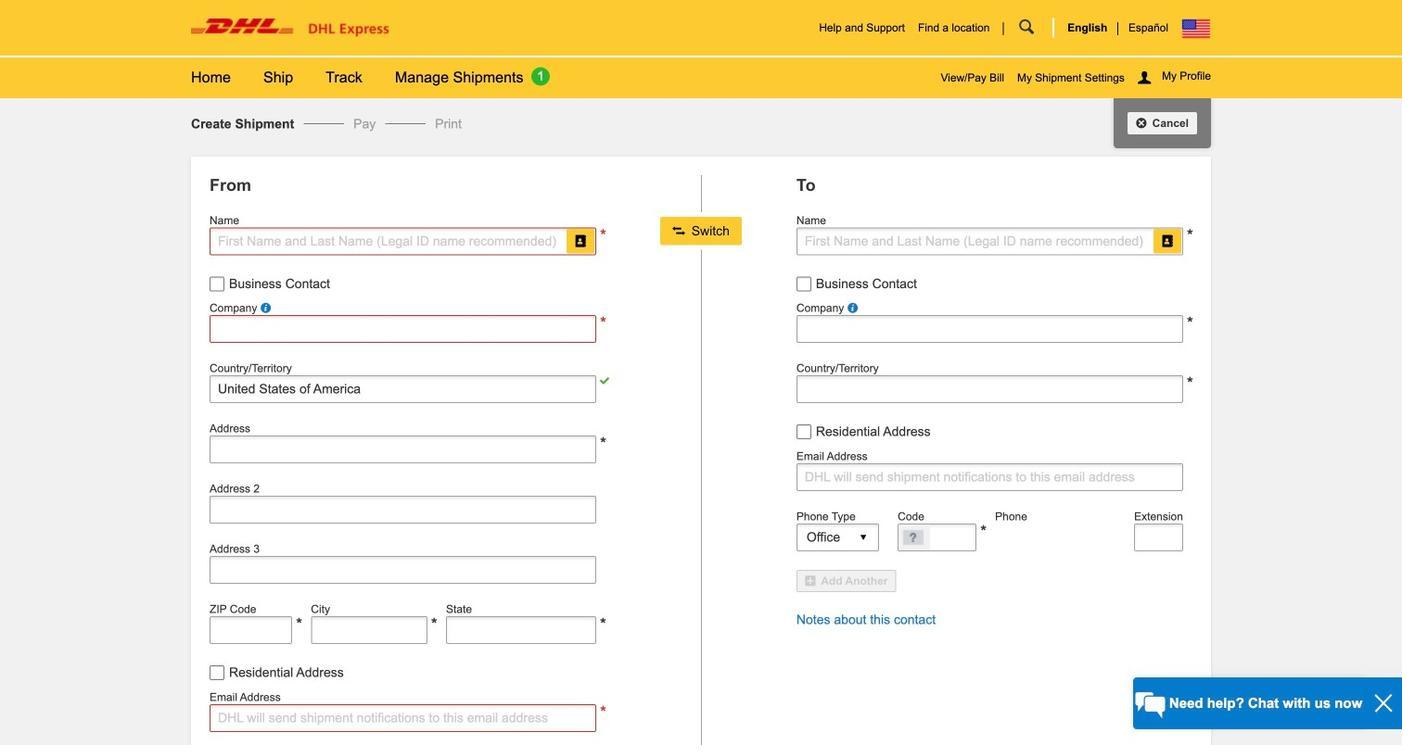 Task type: locate. For each thing, give the bounding box(es) containing it.
navigation
[[263, 58, 326, 98]]

2 first name and last name (legal id name recommended) text field from the left
[[797, 228, 1184, 256]]

None text field
[[210, 497, 597, 524], [898, 524, 977, 552], [1135, 524, 1184, 552], [210, 497, 597, 524], [898, 524, 977, 552], [1135, 524, 1184, 552]]

switch image
[[673, 224, 688, 238]]

1 horizontal spatial first name and last name (legal id name recommended) text field
[[797, 228, 1184, 256]]

cancel image
[[1136, 117, 1150, 129]]

0 horizontal spatial first name and last name (legal id name recommended) text field
[[210, 228, 597, 256]]

None text field
[[210, 316, 597, 343], [797, 316, 1184, 343], [210, 436, 597, 464], [210, 557, 597, 585], [210, 617, 292, 645], [311, 617, 428, 645], [210, 316, 597, 343], [797, 316, 1184, 343], [210, 436, 597, 464], [210, 557, 597, 585], [210, 617, 292, 645], [311, 617, 428, 645]]

add image
[[805, 575, 819, 588]]

None search field
[[990, 0, 1053, 56]]

First Name and Last Name (Legal ID name recommended) text field
[[210, 228, 597, 256], [797, 228, 1184, 256]]

open search bar in top navigation image
[[1004, 20, 1053, 35]]

banner
[[0, 0, 1403, 98]]

None field
[[210, 376, 597, 404], [797, 376, 1184, 404], [446, 617, 597, 645], [210, 376, 597, 404], [797, 376, 1184, 404], [446, 617, 597, 645]]



Task type: describe. For each thing, give the bounding box(es) containing it.
DHL will send shipment notifications to this email address field
[[210, 705, 597, 733]]

user image
[[1138, 70, 1155, 85]]

dhl express image
[[191, 18, 390, 37]]

address book image
[[1162, 235, 1175, 248]]

1 first name and last name (legal id name recommended) text field from the left
[[210, 228, 597, 256]]

address book image
[[574, 235, 587, 248]]

DHL will send shipment notifications to this email address text field
[[797, 464, 1184, 492]]



Task type: vqa. For each thing, say whether or not it's contained in the screenshot.
add 'image'
yes



